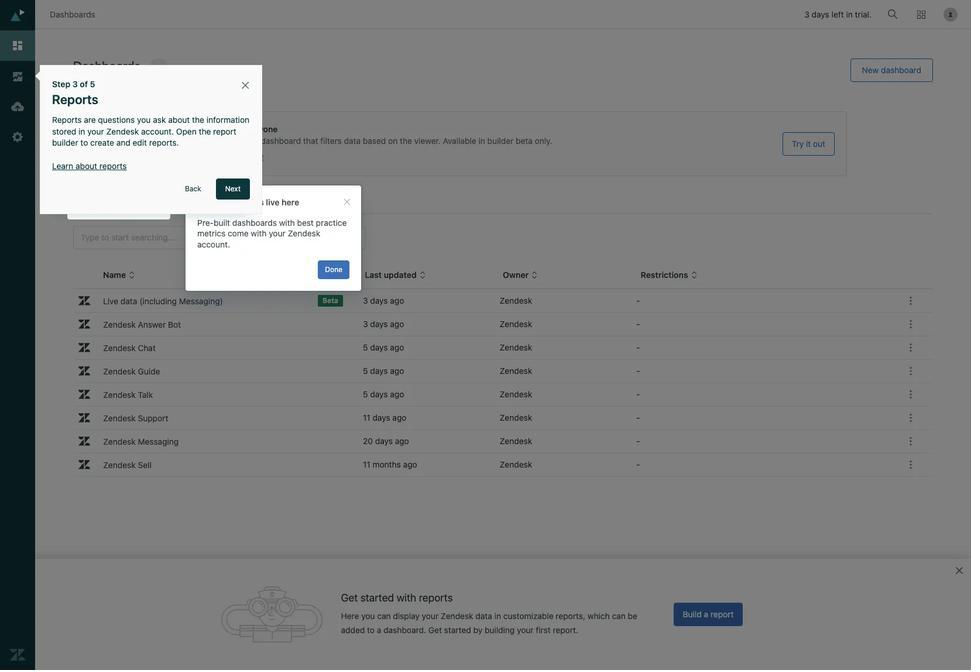Task type: describe. For each thing, give the bounding box(es) containing it.
× button
[[241, 76, 250, 93]]

my dashboards tab
[[165, 191, 256, 214]]

practice
[[316, 218, 347, 228]]

zendesk inside the reports are questions you ask about the information stored in your zendesk account. open the report builder to create and edit reports.
[[106, 126, 139, 136]]

learn about dashboard restrictions link
[[122, 152, 771, 164]]

11 months ago
[[363, 460, 418, 470]]

last updated
[[365, 270, 417, 280]]

reports inside the reports are questions you ask about the information stored in your zendesk account. open the report builder to create and edit reports.
[[52, 115, 82, 125]]

build a report
[[683, 610, 734, 620]]

learn about reports link
[[52, 161, 127, 171]]

pre-built dashboards with best practice metrics come with your zendesk account.
[[197, 218, 347, 249]]

which
[[588, 612, 610, 622]]

alert dialog containing your dashboards live here
[[186, 186, 361, 291]]

dashboards for your
[[217, 197, 264, 207]]

next button
[[216, 179, 250, 200]]

build a report button
[[674, 603, 744, 627]]

make
[[232, 136, 252, 146]]

left
[[832, 10, 845, 20]]

report.
[[553, 626, 579, 636]]

1 vertical spatial with
[[251, 229, 267, 239]]

2 3 days ago from the top
[[363, 319, 404, 329]]

it
[[807, 139, 812, 149]]

5 name text field from the top
[[99, 434, 339, 450]]

learn about reports
[[52, 161, 127, 171]]

your right display
[[422, 612, 439, 622]]

a inside the one dashboard that works for everyone with dashboard restrictions, make a dashboard that filters data based on the viewer. available in builder beta only.
[[254, 136, 259, 146]]

5 inside step 3 of 5 reports
[[90, 79, 95, 89]]

back
[[185, 185, 201, 193]]

about inside the reports are questions you ask about the information stored in your zendesk account. open the report builder to create and edit reports.
[[168, 115, 190, 125]]

ask
[[153, 115, 166, 125]]

×
[[241, 76, 250, 93]]

× dialog
[[40, 65, 262, 215]]

stored
[[52, 126, 76, 136]]

last
[[365, 270, 382, 280]]

be
[[628, 612, 638, 622]]

in inside the one dashboard that works for everyone with dashboard restrictions, make a dashboard that filters data based on the viewer. available in builder beta only.
[[479, 136, 486, 146]]

back button
[[176, 179, 211, 200]]

datasets image
[[10, 99, 25, 114]]

- for third name text field from the bottom of the page
[[637, 366, 641, 376]]

building
[[485, 626, 515, 636]]

for
[[228, 124, 240, 134]]

information
[[207, 115, 250, 125]]

step 3 of 5 reports
[[52, 79, 98, 107]]

best
[[297, 218, 314, 228]]

0 horizontal spatial started
[[361, 592, 394, 604]]

all
[[272, 197, 282, 207]]

- for 1st name text box from the top
[[637, 343, 641, 353]]

and
[[116, 138, 131, 148]]

zendesk inside here you can display your zendesk data in customizable reports, which can be added to a dashboard. get started by building your first report.
[[441, 612, 474, 622]]

dashboards for my
[[195, 197, 239, 207]]

- for second name text field
[[637, 319, 641, 329]]

2 can from the left
[[612, 612, 626, 622]]

1 horizontal spatial that
[[303, 136, 318, 146]]

days for second name text box from the top of the page
[[370, 390, 388, 400]]

you inside the reports are questions you ask about the information stored in your zendesk account. open the report builder to create and edit reports.
[[137, 115, 151, 125]]

days for first name text field from the bottom of the page
[[375, 436, 393, 446]]

3 name text field from the top
[[99, 363, 339, 380]]

step
[[52, 79, 70, 89]]

next
[[225, 185, 241, 193]]

metrics
[[197, 229, 226, 239]]

restrictions button
[[641, 269, 698, 281]]

one dashboard that works for everyone with dashboard restrictions, make a dashboard that filters data based on the viewer. available in builder beta only.
[[122, 124, 553, 146]]

restrictions
[[212, 153, 255, 163]]

new
[[863, 65, 880, 75]]

0 vertical spatial that
[[185, 124, 201, 134]]

name
[[103, 270, 126, 280]]

- for 1st name text field from the top
[[637, 296, 641, 306]]

built
[[214, 218, 230, 228]]

dashboard.
[[384, 626, 427, 636]]

days for second name text field
[[370, 319, 388, 329]]

here
[[341, 612, 359, 622]]

report inside the reports are questions you ask about the information stored in your zendesk account. open the report builder to create and edit reports.
[[213, 126, 237, 136]]

on
[[389, 136, 398, 146]]

builder inside the one dashboard that works for everyone with dashboard restrictions, make a dashboard that filters data based on the viewer. available in builder beta only.
[[488, 136, 514, 146]]

viewer.
[[415, 136, 441, 146]]

edit
[[133, 138, 147, 148]]

everyone
[[242, 124, 278, 134]]

of
[[80, 79, 88, 89]]

zendesk image
[[10, 648, 25, 663]]

0 vertical spatial get
[[341, 592, 358, 604]]

name button
[[103, 269, 135, 281]]

reports.
[[149, 138, 179, 148]]

1 vertical spatial beta
[[323, 296, 339, 305]]

restrictions
[[641, 270, 689, 280]]

2 name text field from the top
[[99, 316, 339, 333]]

live
[[266, 197, 280, 207]]

1 3 days ago from the top
[[363, 296, 404, 306]]

1 horizontal spatial reports
[[419, 592, 453, 604]]

dashboard image
[[10, 38, 25, 53]]

you inside here you can display your zendesk data in customizable reports, which can be added to a dashboard. get started by building your first report.
[[362, 612, 375, 622]]

0 vertical spatial with
[[279, 218, 295, 228]]

based
[[363, 136, 386, 146]]

added
[[341, 626, 365, 636]]

account. inside the reports are questions you ask about the information stored in your zendesk account. open the report builder to create and edit reports.
[[141, 126, 174, 136]]

1 name text field from the top
[[99, 293, 306, 309]]

in inside here you can display your zendesk data in customizable reports, which can be added to a dashboard. get started by building your first report.
[[495, 612, 502, 622]]

dashboard down restrictions,
[[170, 153, 210, 163]]

Search... field
[[890, 5, 902, 23]]

new dashboard
[[863, 65, 922, 75]]

1 reports from the top
[[52, 92, 98, 107]]

- for 1st name text box from the bottom
[[637, 460, 641, 470]]

come
[[228, 229, 249, 239]]

updated
[[384, 270, 417, 280]]

dashboard up reports.
[[140, 124, 183, 134]]

your
[[197, 197, 215, 207]]

pre-
[[197, 218, 214, 228]]

your inside pre-built dashboards with best practice metrics come with your zendesk account.
[[269, 229, 286, 239]]

restrictions,
[[185, 136, 230, 146]]

try it out button
[[783, 132, 835, 156]]

out
[[814, 139, 826, 149]]

started inside here you can display your zendesk data in customizable reports, which can be added to a dashboard. get started by building your first report.
[[444, 626, 471, 636]]

data inside the one dashboard that works for everyone with dashboard restrictions, make a dashboard that filters data based on the viewer. available in builder beta only.
[[344, 136, 361, 146]]

here
[[282, 197, 299, 207]]

20 days ago
[[363, 436, 409, 446]]

learn for learn about reports
[[52, 161, 73, 171]]

customizable
[[504, 612, 554, 622]]

by
[[474, 626, 483, 636]]

in inside the reports are questions you ask about the information stored in your zendesk account. open the report builder to create and edit reports.
[[79, 126, 85, 136]]

build
[[683, 610, 702, 620]]

0 vertical spatial dashboards
[[50, 9, 95, 19]]

2 name text field from the top
[[99, 387, 339, 403]]

filters
[[321, 136, 342, 146]]

months
[[373, 460, 401, 470]]

open
[[176, 126, 197, 136]]



Task type: vqa. For each thing, say whether or not it's contained in the screenshot.
the 'come'
yes



Task type: locate. For each thing, give the bounding box(es) containing it.
0 horizontal spatial builder
[[52, 138, 78, 148]]

one
[[122, 124, 138, 134]]

1 horizontal spatial you
[[362, 612, 375, 622]]

can left 'be'
[[612, 612, 626, 622]]

that left filters
[[303, 136, 318, 146]]

learn inside × dialog
[[52, 161, 73, 171]]

1 horizontal spatial about
[[146, 153, 168, 163]]

works
[[203, 124, 226, 134]]

- for first name text field from the bottom of the page
[[637, 436, 641, 446]]

a
[[254, 136, 259, 146], [704, 610, 709, 620], [377, 626, 382, 636]]

can
[[377, 612, 391, 622], [612, 612, 626, 622]]

try it out
[[793, 139, 826, 149]]

account. inside pre-built dashboards with best practice metrics come with your zendesk account.
[[197, 239, 230, 249]]

about for reports
[[76, 161, 97, 171]]

5 for second name text box from the top of the page
[[363, 390, 368, 400]]

dashboards
[[195, 197, 239, 207], [217, 197, 264, 207], [233, 218, 277, 228]]

0 horizontal spatial to
[[81, 138, 88, 148]]

report inside button
[[711, 610, 734, 620]]

report right build
[[711, 610, 734, 620]]

0 vertical spatial 3 days ago
[[363, 296, 404, 306]]

beta down the done button
[[323, 296, 339, 305]]

5 for third name text field from the bottom of the page
[[363, 366, 368, 376]]

5 for 1st name text box from the top
[[363, 343, 368, 353]]

first
[[536, 626, 551, 636]]

with right come on the left of the page
[[251, 229, 267, 239]]

to left 'create'
[[81, 138, 88, 148]]

1 name text field from the top
[[99, 340, 339, 356]]

done
[[325, 265, 343, 274]]

about down reports.
[[146, 153, 168, 163]]

a down everyone
[[254, 136, 259, 146]]

in right available
[[479, 136, 486, 146]]

with
[[279, 218, 295, 228], [251, 229, 267, 239], [397, 592, 417, 604]]

20
[[363, 436, 373, 446]]

beta
[[90, 139, 106, 148], [323, 296, 339, 305]]

4 - from the top
[[637, 366, 641, 376]]

days for 1st name text box from the top
[[370, 343, 388, 353]]

days for 1st name text field from the top
[[370, 296, 388, 306]]

1 horizontal spatial learn
[[122, 153, 144, 163]]

started left by
[[444, 626, 471, 636]]

3 5 days ago from the top
[[363, 390, 404, 400]]

1 vertical spatial 3 days ago
[[363, 319, 404, 329]]

1 vertical spatial started
[[444, 626, 471, 636]]

0 vertical spatial reports
[[52, 92, 98, 107]]

2 horizontal spatial about
[[168, 115, 190, 125]]

last updated button
[[365, 269, 426, 281]]

the up the open at the left of the page
[[192, 115, 204, 125]]

0 vertical spatial 11
[[363, 413, 371, 423]]

owner button
[[503, 269, 539, 281]]

a right build
[[704, 610, 709, 620]]

1 vertical spatial 5 days ago
[[363, 366, 404, 376]]

0 vertical spatial reports
[[100, 161, 127, 171]]

in down 'are'
[[79, 126, 85, 136]]

alert dialog
[[186, 186, 361, 291]]

2 reports from the top
[[52, 115, 82, 125]]

1 5 days ago from the top
[[363, 343, 404, 353]]

3 - from the top
[[637, 343, 641, 353]]

my
[[181, 197, 193, 207]]

days
[[812, 10, 830, 20], [370, 296, 388, 306], [370, 319, 388, 329], [370, 343, 388, 353], [370, 366, 388, 376], [370, 390, 388, 400], [373, 413, 391, 423], [375, 436, 393, 446]]

to inside here you can display your zendesk data in customizable reports, which can be added to a dashboard. get started by building your first report.
[[367, 626, 375, 636]]

can left display
[[377, 612, 391, 622]]

5 - from the top
[[637, 390, 641, 400]]

0 horizontal spatial report
[[213, 126, 237, 136]]

2 11 from the top
[[363, 460, 371, 470]]

report
[[213, 126, 237, 136], [711, 610, 734, 620]]

11 for 11 days ago
[[363, 413, 371, 423]]

2 vertical spatial a
[[377, 626, 382, 636]]

data up by
[[476, 612, 493, 622]]

ago
[[390, 296, 404, 306], [390, 319, 404, 329], [390, 343, 404, 353], [390, 366, 404, 376], [390, 390, 404, 400], [393, 413, 407, 423], [395, 436, 409, 446], [403, 460, 418, 470]]

- for second name text box from the top of the page
[[637, 390, 641, 400]]

0 vertical spatial a
[[254, 136, 259, 146]]

1 horizontal spatial builder
[[488, 136, 514, 146]]

Name text field
[[99, 293, 306, 309], [99, 316, 339, 333], [99, 363, 339, 380], [99, 410, 339, 426], [99, 434, 339, 450]]

builder inside the reports are questions you ask about the information stored in your zendesk account. open the report builder to create and edit reports.
[[52, 138, 78, 148]]

dashboards inside my dashboards tab
[[195, 197, 239, 207]]

1 vertical spatial you
[[362, 612, 375, 622]]

2 vertical spatial 5 days ago
[[363, 390, 404, 400]]

dashboard
[[882, 65, 922, 75], [140, 124, 183, 134], [142, 136, 182, 146], [261, 136, 301, 146], [170, 153, 210, 163]]

0 horizontal spatial that
[[185, 124, 201, 134]]

1 11 from the top
[[363, 413, 371, 423]]

trial.
[[856, 10, 872, 20]]

zendesk inside pre-built dashboards with best practice metrics come with your zendesk account.
[[288, 229, 321, 239]]

1 horizontal spatial with
[[279, 218, 295, 228]]

8 - from the top
[[637, 460, 641, 470]]

the
[[192, 115, 204, 125], [199, 126, 211, 136], [400, 136, 412, 146]]

report down information
[[213, 126, 237, 136]]

0 horizontal spatial beta
[[90, 139, 106, 148]]

dashboard right new
[[882, 65, 922, 75]]

dashboard down the ask
[[142, 136, 182, 146]]

11
[[363, 413, 371, 423], [363, 460, 371, 470]]

reports
[[52, 92, 98, 107], [52, 115, 82, 125]]

get inside here you can display your zendesk data in customizable reports, which can be added to a dashboard. get started by building your first report.
[[429, 626, 442, 636]]

(opens in a new tab) image
[[255, 155, 264, 162]]

5 days ago for third name text field from the bottom of the page
[[363, 366, 404, 376]]

get
[[341, 592, 358, 604], [429, 626, 442, 636]]

account. down metrics
[[197, 239, 230, 249]]

questions
[[98, 115, 135, 125]]

-
[[637, 296, 641, 306], [637, 319, 641, 329], [637, 343, 641, 353], [637, 366, 641, 376], [637, 390, 641, 400], [637, 413, 641, 423], [637, 436, 641, 446], [637, 460, 641, 470]]

8
[[156, 63, 161, 72]]

account. down the ask
[[141, 126, 174, 136]]

asset 50 image
[[221, 587, 323, 643]]

in
[[847, 10, 853, 20], [79, 126, 85, 136], [479, 136, 486, 146], [495, 612, 502, 622]]

2 vertical spatial name text field
[[99, 457, 339, 473]]

1 vertical spatial get
[[429, 626, 442, 636]]

0 horizontal spatial data
[[344, 136, 361, 146]]

3 inside step 3 of 5 reports
[[73, 79, 78, 89]]

2 - from the top
[[637, 319, 641, 329]]

done button
[[318, 261, 350, 279]]

5 days ago
[[363, 343, 404, 353], [363, 366, 404, 376], [363, 390, 404, 400]]

reports image
[[10, 69, 25, 84]]

0 vertical spatial started
[[361, 592, 394, 604]]

try
[[793, 139, 804, 149]]

builder down stored on the left of page
[[52, 138, 78, 148]]

reports up stored on the left of page
[[52, 115, 82, 125]]

tab list
[[73, 191, 934, 214]]

1 vertical spatial 11
[[363, 460, 371, 470]]

- for 2nd name text field from the bottom of the page
[[637, 413, 641, 423]]

6 - from the top
[[637, 413, 641, 423]]

tab
[[73, 191, 165, 214]]

a inside button
[[704, 610, 709, 620]]

your down 'are'
[[87, 126, 104, 136]]

1 vertical spatial that
[[303, 136, 318, 146]]

create
[[90, 138, 114, 148]]

get up here
[[341, 592, 358, 604]]

5 days ago for 1st name text box from the top
[[363, 343, 404, 353]]

11 for 11 months ago
[[363, 460, 371, 470]]

0 horizontal spatial you
[[137, 115, 151, 125]]

0 horizontal spatial a
[[254, 136, 259, 146]]

all tab
[[256, 191, 298, 214]]

1 can from the left
[[377, 612, 391, 622]]

4 name text field from the top
[[99, 410, 339, 426]]

1 horizontal spatial can
[[612, 612, 626, 622]]

11 days ago
[[363, 413, 407, 423]]

the inside the one dashboard that works for everyone with dashboard restrictions, make a dashboard that filters data based on the viewer. available in builder beta only.
[[400, 136, 412, 146]]

beta up learn about reports link
[[90, 139, 106, 148]]

to
[[81, 138, 88, 148], [367, 626, 375, 636]]

reports down "of"
[[52, 92, 98, 107]]

zendesk products image
[[918, 11, 926, 19]]

with left 'best'
[[279, 218, 295, 228]]

0 vertical spatial 5 days ago
[[363, 343, 404, 353]]

reports,
[[556, 612, 586, 622]]

Search field
[[81, 233, 344, 243]]

tab list containing my dashboards
[[73, 191, 934, 214]]

dashboard inside button
[[882, 65, 922, 75]]

Name text field
[[99, 340, 339, 356], [99, 387, 339, 403], [99, 457, 339, 473]]

to right 'added'
[[367, 626, 375, 636]]

1 horizontal spatial data
[[476, 612, 493, 622]]

days for third name text field from the bottom of the page
[[370, 366, 388, 376]]

admin image
[[10, 129, 25, 145]]

5 days ago for second name text box from the top of the page
[[363, 390, 404, 400]]

0 horizontal spatial about
[[76, 161, 97, 171]]

2 vertical spatial with
[[397, 592, 417, 604]]

new dashboard button
[[851, 59, 934, 82]]

1 vertical spatial dashboards
[[73, 59, 141, 74]]

you
[[137, 115, 151, 125], [362, 612, 375, 622]]

1 - from the top
[[637, 296, 641, 306]]

0 horizontal spatial with
[[251, 229, 267, 239]]

1 horizontal spatial to
[[367, 626, 375, 636]]

7 - from the top
[[637, 436, 641, 446]]

dashboards
[[50, 9, 95, 19], [73, 59, 141, 74]]

0 vertical spatial report
[[213, 126, 237, 136]]

my dashboards
[[181, 197, 239, 207]]

are
[[84, 115, 96, 125]]

5
[[90, 79, 95, 89], [363, 343, 368, 353], [363, 366, 368, 376], [363, 390, 368, 400]]

reports are questions you ask about the information stored in your zendesk account. open the report builder to create and edit reports.
[[52, 115, 252, 148]]

display
[[393, 612, 420, 622]]

builder left beta
[[488, 136, 514, 146]]

your down the all
[[269, 229, 286, 239]]

a inside here you can display your zendesk data in customizable reports, which can be added to a dashboard. get started by building your first report.
[[377, 626, 382, 636]]

that up restrictions,
[[185, 124, 201, 134]]

11 left months
[[363, 460, 371, 470]]

data right filters
[[344, 136, 361, 146]]

days for 2nd name text field from the bottom of the page
[[373, 413, 391, 423]]

1 vertical spatial name text field
[[99, 387, 339, 403]]

in up the building on the bottom of page
[[495, 612, 502, 622]]

0 horizontal spatial can
[[377, 612, 391, 622]]

reports inside × dialog
[[100, 161, 127, 171]]

about for dashboard
[[146, 153, 168, 163]]

the right on on the left top of page
[[400, 136, 412, 146]]

learn for learn about dashboard restrictions
[[122, 153, 144, 163]]

zendesk
[[106, 126, 139, 136], [288, 229, 321, 239], [500, 296, 533, 306], [500, 319, 533, 329], [500, 343, 533, 353], [500, 366, 533, 376], [500, 390, 533, 400], [500, 413, 533, 423], [500, 436, 533, 446], [500, 460, 533, 470], [441, 612, 474, 622]]

1 horizontal spatial started
[[444, 626, 471, 636]]

0 horizontal spatial learn
[[52, 161, 73, 171]]

1 horizontal spatial get
[[429, 626, 442, 636]]

dashboard down everyone
[[261, 136, 301, 146]]

a left dashboard.
[[377, 626, 382, 636]]

learn down the edit
[[122, 153, 144, 163]]

builder
[[488, 136, 514, 146], [52, 138, 78, 148]]

started up display
[[361, 592, 394, 604]]

about up the open at the left of the page
[[168, 115, 190, 125]]

0 vertical spatial name text field
[[99, 340, 339, 356]]

0 vertical spatial you
[[137, 115, 151, 125]]

1 vertical spatial a
[[704, 610, 709, 620]]

0 horizontal spatial reports
[[100, 161, 127, 171]]

about down 'create'
[[76, 161, 97, 171]]

available
[[443, 136, 477, 146]]

0 vertical spatial beta
[[90, 139, 106, 148]]

0 vertical spatial data
[[344, 136, 361, 146]]

with up display
[[397, 592, 417, 604]]

owner
[[503, 270, 529, 280]]

here you can display your zendesk data in customizable reports, which can be added to a dashboard. get started by building your first report.
[[341, 612, 638, 636]]

data inside here you can display your zendesk data in customizable reports, which can be added to a dashboard. get started by building your first report.
[[476, 612, 493, 622]]

0 horizontal spatial get
[[341, 592, 358, 604]]

3 days left in trial.
[[805, 10, 872, 20]]

1 vertical spatial report
[[711, 610, 734, 620]]

1 vertical spatial data
[[476, 612, 493, 622]]

only.
[[535, 136, 553, 146]]

with
[[122, 136, 140, 146]]

1 horizontal spatial a
[[377, 626, 382, 636]]

0 vertical spatial to
[[81, 138, 88, 148]]

3 name text field from the top
[[99, 457, 339, 473]]

2 horizontal spatial with
[[397, 592, 417, 604]]

learn about dashboard restrictions
[[122, 153, 255, 163]]

0 horizontal spatial account.
[[141, 126, 174, 136]]

11 up 20
[[363, 413, 371, 423]]

1 horizontal spatial account.
[[197, 239, 230, 249]]

you right here
[[362, 612, 375, 622]]

1 vertical spatial account.
[[197, 239, 230, 249]]

you left the ask
[[137, 115, 151, 125]]

beta
[[516, 136, 533, 146]]

reports up display
[[419, 592, 453, 604]]

your dashboards live here
[[197, 197, 299, 207]]

in right left
[[847, 10, 853, 20]]

dashboards inside pre-built dashboards with best practice metrics come with your zendesk account.
[[233, 218, 277, 228]]

get started with reports
[[341, 592, 453, 604]]

1 horizontal spatial report
[[711, 610, 734, 620]]

get right dashboard.
[[429, 626, 442, 636]]

3 days ago
[[363, 296, 404, 306], [363, 319, 404, 329]]

0 vertical spatial account.
[[141, 126, 174, 136]]

2 horizontal spatial a
[[704, 610, 709, 620]]

learn
[[122, 153, 144, 163], [52, 161, 73, 171]]

the right the open at the left of the page
[[199, 126, 211, 136]]

to inside the reports are questions you ask about the information stored in your zendesk account. open the report builder to create and edit reports.
[[81, 138, 88, 148]]

1 vertical spatial reports
[[52, 115, 82, 125]]

learn down stored on the left of page
[[52, 161, 73, 171]]

reports down and
[[100, 161, 127, 171]]

1 horizontal spatial beta
[[323, 296, 339, 305]]

2 5 days ago from the top
[[363, 366, 404, 376]]

1 vertical spatial reports
[[419, 592, 453, 604]]

1 vertical spatial to
[[367, 626, 375, 636]]

your down 'customizable'
[[517, 626, 534, 636]]

your inside the reports are questions you ask about the information stored in your zendesk account. open the report builder to create and edit reports.
[[87, 126, 104, 136]]



